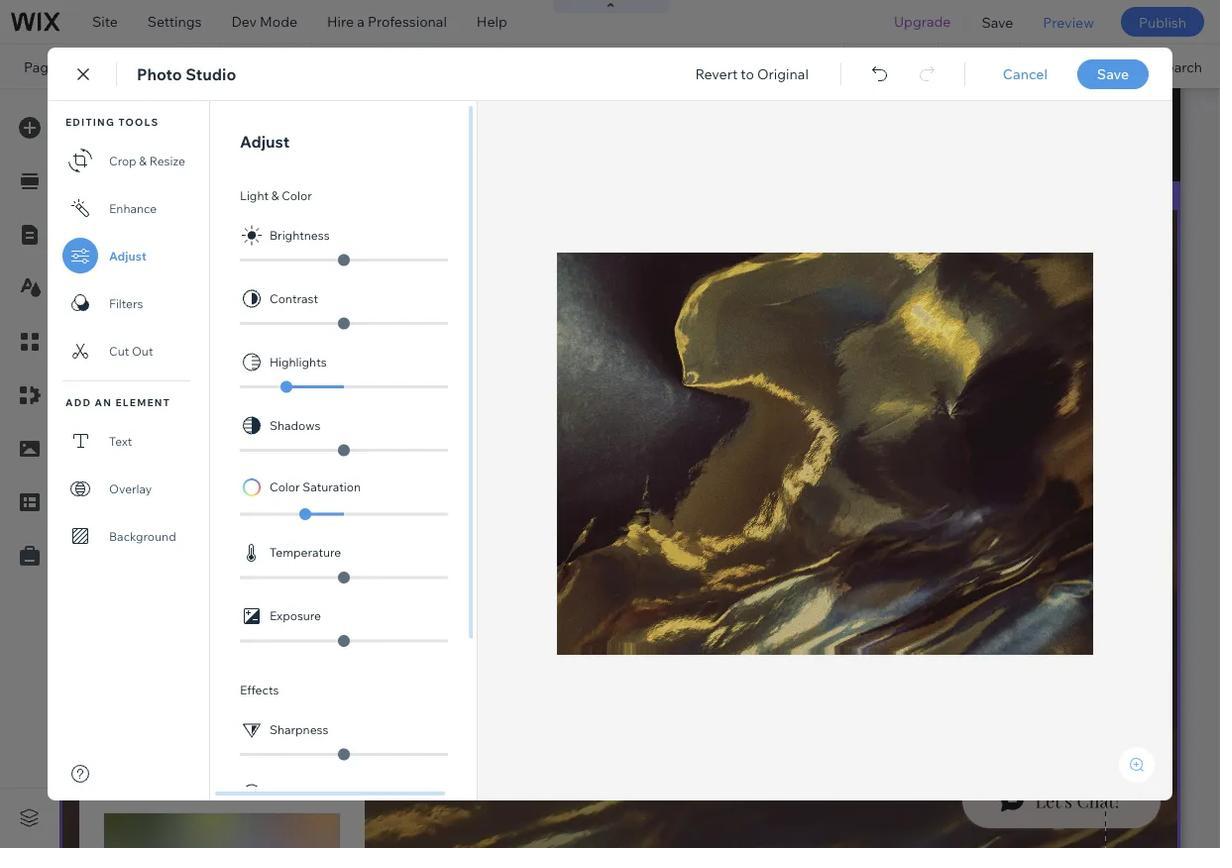 Task type: locate. For each thing, give the bounding box(es) containing it.
settings up "image"
[[190, 406, 241, 422]]

2 search from the left
[[1157, 58, 1202, 75]]

0 horizontal spatial quick
[[112, 232, 150, 249]]

publish button
[[1121, 7, 1204, 37]]

0 vertical spatial settings
[[147, 13, 202, 30]]

help
[[477, 13, 507, 30]]

edit
[[153, 232, 179, 249], [472, 321, 498, 338]]

100%
[[971, 58, 1006, 75]]

search down site
[[75, 58, 120, 75]]

search button
[[1115, 45, 1220, 88]]

1 horizontal spatial edit
[[472, 321, 498, 338]]

color
[[120, 484, 151, 499]]

mode
[[260, 13, 297, 30]]

0 vertical spatial quick
[[112, 232, 150, 249]]

100% button
[[939, 45, 1020, 88]]

1 horizontal spatial quick
[[431, 321, 469, 338]]

hire a professional
[[327, 13, 447, 30]]

1 vertical spatial quick
[[431, 321, 469, 338]]

background
[[165, 311, 258, 331], [320, 321, 398, 338]]

1 vertical spatial quick edit
[[431, 321, 498, 338]]

change section background
[[213, 321, 398, 338]]

0 vertical spatial edit
[[153, 232, 179, 249]]

upgrade
[[894, 13, 951, 30]]

change
[[213, 321, 264, 338]]

section background
[[103, 311, 258, 331]]

quick edit
[[112, 232, 179, 249], [431, 321, 498, 338]]

connect
[[608, 57, 663, 75]]

1 search from the left
[[75, 58, 120, 75]]

dev mode
[[231, 13, 297, 30]]

quick
[[112, 232, 150, 249], [431, 321, 469, 338]]

settings
[[147, 13, 202, 30], [190, 406, 241, 422]]

domain
[[699, 57, 749, 75]]

publish
[[1139, 13, 1186, 30]]

video
[[304, 484, 336, 499]]

0 horizontal spatial edit
[[153, 232, 179, 249]]

1 horizontal spatial search
[[1157, 58, 1202, 75]]

search inside button
[[1157, 58, 1202, 75]]

0 horizontal spatial search
[[75, 58, 120, 75]]

welcome
[[1108, 185, 1169, 203]]

0 vertical spatial quick edit
[[112, 232, 179, 249]]

settings up results
[[147, 13, 202, 30]]

save
[[982, 13, 1013, 30]]

0 horizontal spatial quick edit
[[112, 232, 179, 249]]

search
[[75, 58, 120, 75], [1157, 58, 1202, 75]]

search down publish button
[[1157, 58, 1202, 75]]

section
[[103, 311, 162, 331], [267, 321, 317, 338]]

connect your domain
[[608, 57, 749, 75]]

image
[[212, 484, 247, 499]]



Task type: vqa. For each thing, say whether or not it's contained in the screenshot.
Section to the right
yes



Task type: describe. For each thing, give the bounding box(es) containing it.
search results
[[75, 58, 171, 75]]

0 horizontal spatial background
[[165, 311, 258, 331]]

professional
[[368, 13, 447, 30]]

1 vertical spatial settings
[[190, 406, 241, 422]]

tools
[[1062, 58, 1097, 75]]

a
[[357, 13, 365, 30]]

save button
[[967, 0, 1028, 44]]

1 horizontal spatial quick edit
[[431, 321, 498, 338]]

selected backgrounds
[[103, 538, 248, 556]]

1 vertical spatial edit
[[472, 321, 498, 338]]

tools button
[[1021, 45, 1114, 88]]

search for search
[[1157, 58, 1202, 75]]

preview
[[1043, 13, 1094, 30]]

preview button
[[1028, 0, 1109, 44]]

hire
[[327, 13, 354, 30]]

dev
[[231, 13, 257, 30]]

section: welcome
[[1052, 185, 1169, 203]]

0 horizontal spatial section
[[103, 311, 162, 331]]

site
[[92, 13, 118, 30]]

search for search results
[[75, 58, 120, 75]]

results
[[123, 58, 171, 75]]

selected
[[103, 538, 161, 556]]

your
[[666, 57, 695, 75]]

1 horizontal spatial background
[[320, 321, 398, 338]]

1 horizontal spatial section
[[267, 321, 317, 338]]

backgrounds
[[164, 538, 248, 556]]

section:
[[1052, 185, 1105, 203]]



